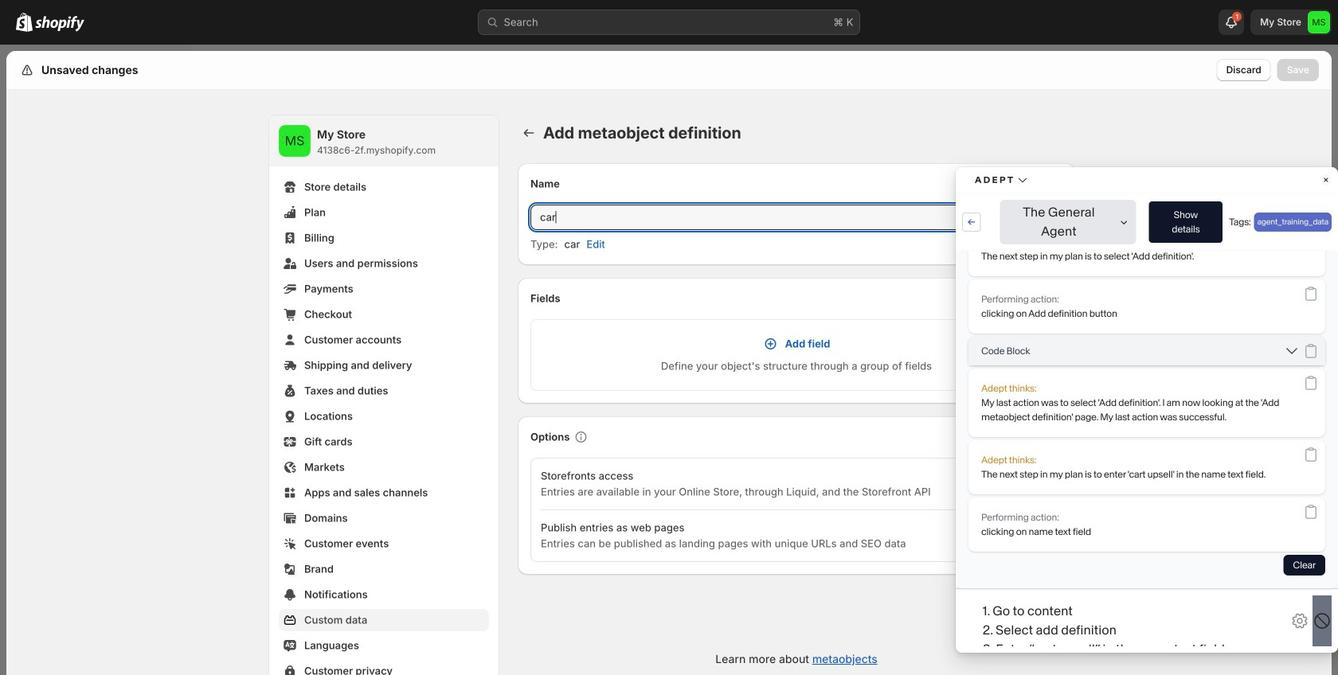 Task type: locate. For each thing, give the bounding box(es) containing it.
settings dialog
[[6, 51, 1332, 676]]

shopify image
[[16, 13, 33, 32], [35, 16, 84, 32]]

my store image
[[279, 125, 311, 157]]

my store image
[[1308, 11, 1330, 33]]

Examples: Cart upsell, Fabric colors, Product bundle text field
[[531, 205, 1019, 230]]



Task type: describe. For each thing, give the bounding box(es) containing it.
shop settings menu element
[[269, 116, 499, 676]]

0 horizontal spatial shopify image
[[16, 13, 33, 32]]

1 horizontal spatial shopify image
[[35, 16, 84, 32]]

toggle publishing entries as web pages image
[[1030, 531, 1040, 541]]



Task type: vqa. For each thing, say whether or not it's contained in the screenshot.
Enter time TEXT BOX
no



